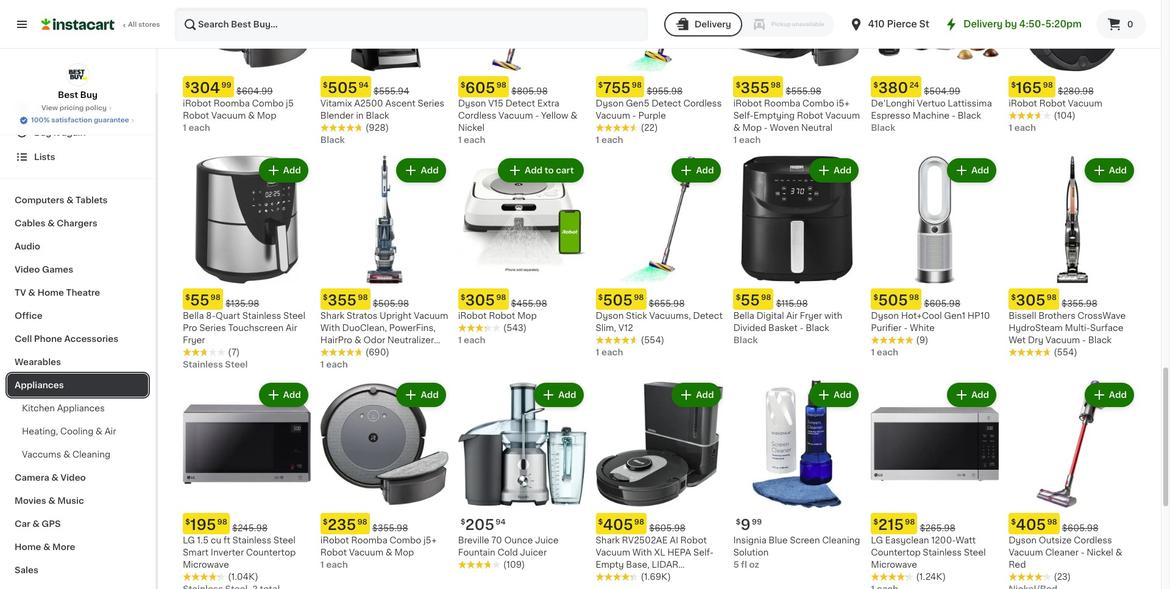 Task type: describe. For each thing, give the bounding box(es) containing it.
instacart logo image
[[41, 17, 115, 32]]

1 each for irobot robot vacuum
[[1009, 124, 1036, 132]]

98 for dyson v15 detect extra cordless vacuum - yellow & nickel
[[496, 82, 506, 89]]

delivery by 4:50-5:20pm
[[964, 20, 1082, 29]]

espresso
[[871, 112, 911, 120]]

& inside irobot roomba combo j5+ robot vacuum & mop 1 each
[[386, 549, 392, 558]]

stainless down pro
[[183, 361, 223, 369]]

fryer inside the bella 8-quart stainless steel pro series touchscreen air fryer
[[183, 336, 205, 345]]

$ for irobot robot vacuum
[[1011, 82, 1016, 89]]

easyclean
[[885, 537, 929, 545]]

755
[[603, 81, 631, 95]]

$165.98 original price: $280.98 element
[[1009, 76, 1137, 98]]

each down purifier
[[877, 349, 898, 357]]

product group containing 235
[[320, 381, 448, 572]]

1 each for shark stratos upright vacuum with duoclean, powerfins, hairpro & odor neutralizer technology
[[320, 361, 348, 369]]

(104)
[[1054, 112, 1076, 120]]

navigation
[[596, 573, 642, 582]]

all stores link
[[41, 7, 161, 41]]

each down 755
[[601, 136, 623, 145]]

brothers
[[1039, 312, 1076, 321]]

vertuo
[[917, 100, 946, 108]]

55 for bella digital air fryer with divided basket - black
[[741, 294, 760, 308]]

dyson for dyson stick vacuums, detect slim, v12
[[596, 312, 624, 321]]

(690)
[[366, 349, 389, 357]]

8-
[[206, 312, 216, 321]]

55 for bella 8-quart stainless steel pro series touchscreen air fryer
[[190, 294, 209, 308]]

$ for irobot robot mop
[[461, 294, 465, 302]]

$ for dyson hot+cool gen1 hp10 purifier - white
[[873, 294, 878, 302]]

robot up "(543)"
[[489, 312, 515, 321]]

$355.98 for 235
[[372, 525, 408, 533]]

delivery by 4:50-5:20pm link
[[944, 17, 1082, 32]]

vacuum inside bissell brothers crosswave hydrosteam multi-surface wet dry vacuum - black
[[1046, 336, 1080, 345]]

$455.98
[[511, 300, 547, 308]]

detect inside dyson stick vacuums, detect slim, v12
[[693, 312, 723, 321]]

multi-
[[1065, 324, 1090, 333]]

video games link
[[7, 258, 148, 282]]

policy
[[85, 105, 107, 112]]

each down technology at the left bottom of the page
[[326, 361, 348, 369]]

1 inside dyson v15 detect extra cordless vacuum - yellow & nickel 1 each
[[458, 136, 462, 145]]

$ for shark stratos upright vacuum with duoclean, powerfins, hairpro & odor neutralizer technology
[[323, 294, 328, 302]]

98 for irobot roomba combo j5+ robot vacuum & mop
[[357, 519, 367, 527]]

series inside vitamix a2500 ascent series blender in black
[[418, 100, 444, 108]]

black down divided
[[733, 336, 758, 345]]

delivery for delivery
[[695, 20, 731, 29]]

add button for irobot roomba combo j5+ robot vacuum & mop
[[398, 385, 445, 407]]

$ for de'longhi vertuo lattissima espresso machine - black
[[873, 82, 878, 89]]

dyson v15 detect extra cordless vacuum - yellow & nickel 1 each
[[458, 100, 577, 145]]

slim,
[[596, 324, 616, 333]]

505 for stick
[[603, 294, 633, 308]]

& left tablets
[[66, 196, 74, 205]]

add for bissell brothers crosswave hydrosteam multi-surface wet dry vacuum - black
[[1109, 167, 1127, 175]]

$604.99
[[236, 87, 273, 96]]

lists
[[34, 153, 55, 162]]

best buy link
[[58, 63, 98, 101]]

series inside the bella 8-quart stainless steel pro series touchscreen air fryer
[[199, 324, 226, 333]]

machine
[[913, 112, 950, 120]]

0 horizontal spatial buy
[[34, 129, 51, 137]]

1 each for dyson hot+cool gen1 hp10 purifier - white
[[871, 349, 898, 357]]

$ for lg 1.5 cu ft stainless steel smart inverter countertop microwave
[[185, 519, 190, 527]]

$55.98 original price: $115.98 element
[[733, 289, 861, 310]]

vaccums & cleaning link
[[7, 444, 148, 467]]

touchscreen
[[228, 324, 284, 333]]

& right cooling
[[96, 428, 102, 436]]

vacuum inside dyson v15 detect extra cordless vacuum - yellow & nickel 1 each
[[499, 112, 533, 120]]

pricing
[[60, 105, 84, 112]]

connected
[[596, 586, 644, 590]]

505 for a2500
[[328, 81, 357, 95]]

tv & home theatre link
[[7, 282, 148, 305]]

355 for irobot roomba combo i5+ self-emptying robot vacuum & mop - woven neutral
[[741, 81, 770, 95]]

$380.24 original price: $504.99 element
[[871, 76, 999, 98]]

detect for -
[[505, 100, 535, 108]]

view pricing policy link
[[41, 104, 114, 113]]

combo for 355
[[803, 100, 834, 108]]

(543)
[[503, 324, 527, 333]]

stores
[[138, 21, 160, 28]]

each inside irobot roomba combo j5+ robot vacuum & mop 1 each
[[326, 561, 348, 570]]

mop inside irobot roomba combo j5 robot vacuum & mop 1 each
[[257, 112, 276, 120]]

steel inside lg easyclean 1200-watt countertop stainless steel microwave
[[964, 549, 986, 558]]

$ 304 99
[[185, 81, 231, 95]]

add button for bella digital air fryer with divided basket - black
[[811, 160, 858, 182]]

98 for shark rv2502ae ai robot vacuum with xl hepa self- empty base, lidar navigation & wi-fi connected - black
[[634, 519, 644, 527]]

& right car
[[32, 520, 40, 529]]

all
[[128, 21, 137, 28]]

nickel inside dyson v15 detect extra cordless vacuum - yellow & nickel 1 each
[[458, 124, 485, 132]]

1 each for dyson gen5 detect cordless vacuum - purple
[[596, 136, 623, 145]]

self- inside the irobot roomba combo i5+ self-emptying robot vacuum & mop - woven neutral 1 each
[[733, 112, 754, 120]]

vacuum down the $280.98 at right
[[1068, 100, 1102, 108]]

best
[[58, 91, 78, 99]]

98 for lg easyclean 1200-watt countertop stainless steel microwave
[[905, 519, 915, 527]]

$605.98 for cordless
[[1062, 525, 1099, 533]]

outsize
[[1039, 537, 1072, 545]]

cell phone accessories
[[15, 335, 118, 344]]

fi
[[667, 573, 675, 582]]

dyson for dyson hot+cool gen1 hp10 purifier - white
[[871, 312, 899, 321]]

each down slim,
[[601, 349, 623, 357]]

$ 305 98 for bissell
[[1011, 294, 1057, 308]]

roomba for 304
[[214, 100, 250, 108]]

& right tv
[[28, 289, 35, 297]]

$235.98 original price: $355.98 element
[[320, 514, 448, 535]]

98 for irobot robot mop
[[496, 294, 506, 302]]

$195.98 original price: $245.98 element
[[183, 514, 311, 535]]

205
[[465, 519, 494, 533]]

each inside irobot roomba combo j5 robot vacuum & mop 1 each
[[189, 124, 210, 132]]

& inside dyson v15 detect extra cordless vacuum - yellow & nickel 1 each
[[571, 112, 577, 120]]

100%
[[31, 117, 50, 124]]

ascent
[[385, 100, 416, 108]]

$ for dyson stick vacuums, detect slim, v12
[[598, 294, 603, 302]]

- inside dyson v15 detect extra cordless vacuum - yellow & nickel 1 each
[[535, 112, 539, 120]]

games
[[42, 266, 73, 274]]

black down espresso on the right
[[871, 124, 895, 132]]

dyson for dyson gen5 detect cordless vacuum - purple
[[596, 100, 624, 108]]

99 for 9
[[752, 519, 762, 527]]

cables & chargers link
[[7, 212, 148, 235]]

1 each for dyson stick vacuums, detect slim, v12
[[596, 349, 623, 357]]

vacuum inside the dyson gen5 detect cordless vacuum - purple
[[596, 112, 630, 120]]

each down irobot robot vacuum
[[1014, 124, 1036, 132]]

add for dyson stick vacuums, detect slim, v12
[[696, 167, 714, 175]]

each inside dyson v15 detect extra cordless vacuum - yellow & nickel 1 each
[[464, 136, 485, 145]]

best buy
[[58, 91, 98, 99]]

cart
[[556, 167, 574, 175]]

0 button
[[1096, 10, 1146, 39]]

& right cables
[[47, 219, 55, 228]]

& inside irobot roomba combo j5 robot vacuum & mop 1 each
[[248, 112, 255, 120]]

tv & home theatre
[[15, 289, 100, 297]]

countertop inside lg 1.5 cu ft stainless steel smart inverter countertop microwave
[[246, 549, 296, 558]]

view pricing policy
[[41, 105, 107, 112]]

add button for insignia blue screen cleaning solution
[[811, 385, 858, 407]]

oz
[[749, 561, 759, 570]]

vacuum inside dyson outsize cordless vacuum cleaner - nickel & red
[[1009, 549, 1043, 558]]

add button for shark stratos upright vacuum with duoclean, powerfins, hairpro & odor neutralizer technology
[[398, 160, 445, 182]]

pierce
[[887, 20, 917, 29]]

vacuum inside irobot roomba combo j5+ robot vacuum & mop 1 each
[[349, 549, 383, 558]]

cleaning inside insignia blue screen cleaning solution 5 fl oz
[[822, 537, 860, 545]]

add inside button
[[525, 167, 543, 175]]

add for shark rv2502ae ai robot vacuum with xl hepa self- empty base, lidar navigation & wi-fi connected - black
[[696, 391, 714, 400]]

juicer
[[520, 549, 547, 558]]

robot up (104)
[[1039, 100, 1066, 108]]

1 vertical spatial appliances
[[57, 405, 105, 413]]

99 for 304
[[221, 82, 231, 89]]

98 for bella 8-quart stainless steel pro series touchscreen air fryer
[[211, 294, 221, 302]]

& inside shark stratos upright vacuum with duoclean, powerfins, hairpro & odor neutralizer technology
[[355, 336, 361, 345]]

& right camera
[[51, 474, 58, 483]]

vacuum inside shark stratos upright vacuum with duoclean, powerfins, hairpro & odor neutralizer technology
[[414, 312, 448, 321]]

dry
[[1028, 336, 1043, 345]]

& left more at the left bottom of the page
[[43, 544, 50, 552]]

98 for dyson stick vacuums, detect slim, v12
[[634, 294, 644, 302]]

bella for pro
[[183, 312, 204, 321]]

(928)
[[366, 124, 389, 132]]

upright
[[380, 312, 412, 321]]

- inside dyson outsize cordless vacuum cleaner - nickel & red
[[1081, 549, 1085, 558]]

product group containing 9
[[733, 381, 861, 572]]

98 for shark stratos upright vacuum with duoclean, powerfins, hairpro & odor neutralizer technology
[[358, 294, 368, 302]]

countertop inside lg easyclean 1200-watt countertop stainless steel microwave
[[871, 549, 921, 558]]

add button for bella 8-quart stainless steel pro series touchscreen air fryer
[[260, 160, 307, 182]]

delivery button
[[664, 12, 742, 37]]

98 for dyson gen5 detect cordless vacuum - purple
[[632, 82, 642, 89]]

& inside shark rv2502ae ai robot vacuum with xl hepa self- empty base, lidar navigation & wi-fi connected - black
[[644, 573, 651, 582]]

$355.98 for 305
[[1062, 300, 1097, 308]]

movies & music
[[15, 497, 84, 506]]

robot inside irobot roomba combo j5+ robot vacuum & mop 1 each
[[320, 549, 347, 558]]

$355.98 original price: $555.98 element
[[733, 76, 861, 98]]

surface
[[1090, 324, 1124, 333]]

bella digital air fryer with divided basket - black black
[[733, 312, 842, 345]]

bella for divided
[[733, 312, 754, 321]]

stainless inside lg easyclean 1200-watt countertop stainless steel microwave
[[923, 549, 962, 558]]

fryer inside bella digital air fryer with divided basket - black black
[[800, 312, 822, 321]]

each down irobot robot mop
[[464, 336, 485, 345]]

add button for lg 1.5 cu ft stainless steel smart inverter countertop microwave
[[260, 385, 307, 407]]

shark for 355
[[320, 312, 344, 321]]

service type group
[[664, 12, 834, 37]]

4:50-
[[1019, 20, 1045, 29]]

yellow
[[541, 112, 568, 120]]

- inside the dyson hot+cool gen1 hp10 purifier - white
[[904, 324, 908, 333]]

office link
[[7, 305, 148, 328]]

1 inside irobot roomba combo j5 robot vacuum & mop 1 each
[[183, 124, 186, 132]]

380
[[878, 81, 908, 95]]

black down with
[[806, 324, 829, 333]]

computers
[[15, 196, 64, 205]]

detect for purple
[[652, 100, 681, 108]]

$405.98 original price: $605.98 element for outsize
[[1009, 514, 1137, 535]]

$504.99
[[924, 87, 960, 96]]

$ 355 98 for shark stratos upright vacuum with duoclean, powerfins, hairpro & odor neutralizer technology
[[323, 294, 368, 308]]

$215.98 original price: $265.98 element
[[871, 514, 999, 535]]

- inside shark rv2502ae ai robot vacuum with xl hepa self- empty base, lidar navigation & wi-fi connected - black
[[646, 586, 650, 590]]

dyson inside dyson v15 detect extra cordless vacuum - yellow & nickel 1 each
[[458, 100, 486, 108]]

irobot down '165'
[[1009, 100, 1037, 108]]

100% satisfaction guarantee
[[31, 117, 129, 124]]

$ for bella digital air fryer with divided basket - black
[[736, 294, 741, 302]]

(554) for 305
[[1054, 349, 1077, 357]]

$ for shark rv2502ae ai robot vacuum with xl hepa self- empty base, lidar navigation & wi-fi connected - black
[[598, 519, 603, 527]]

camera & video link
[[7, 467, 148, 490]]

bissell brothers crosswave hydrosteam multi-surface wet dry vacuum - black
[[1009, 312, 1126, 345]]

ft
[[223, 537, 230, 545]]

$ 55 98 for $115.98
[[736, 294, 771, 308]]

black inside bissell brothers crosswave hydrosteam multi-surface wet dry vacuum - black
[[1088, 336, 1112, 345]]

vacuum inside shark rv2502ae ai robot vacuum with xl hepa self- empty base, lidar navigation & wi-fi connected - black
[[596, 549, 630, 558]]

guarantee
[[94, 117, 129, 124]]

lg for 195
[[183, 537, 195, 545]]

add button for shark rv2502ae ai robot vacuum with xl hepa self- empty base, lidar navigation & wi-fi connected - black
[[673, 385, 720, 407]]

vacuum inside irobot roomba combo j5 robot vacuum & mop 1 each
[[211, 112, 246, 120]]

empty
[[596, 561, 624, 570]]

cleaning inside vaccums & cleaning link
[[72, 451, 110, 460]]

& down heating, cooling & air
[[63, 451, 70, 460]]

black down blender
[[320, 136, 345, 145]]

$ 9 99
[[736, 519, 762, 533]]

irobot down $305.98 original price: $455.98 element
[[458, 312, 487, 321]]

94 for 205
[[496, 519, 506, 527]]

$ 55 98 for $135.98
[[185, 294, 221, 308]]

j5+
[[424, 537, 437, 545]]

cell phone accessories link
[[7, 328, 148, 351]]

304
[[190, 81, 220, 95]]

by
[[1005, 20, 1017, 29]]

1 inside the irobot roomba combo i5+ self-emptying robot vacuum & mop - woven neutral 1 each
[[733, 136, 737, 145]]

microwave inside lg 1.5 cu ft stainless steel smart inverter countertop microwave
[[183, 561, 229, 570]]

home & more link
[[7, 536, 148, 559]]

air inside the bella 8-quart stainless steel pro series touchscreen air fryer
[[286, 324, 297, 333]]

audio
[[15, 243, 40, 251]]

- inside the irobot roomba combo i5+ self-emptying robot vacuum & mop - woven neutral 1 each
[[764, 124, 768, 132]]

98 for irobot robot vacuum
[[1043, 82, 1053, 89]]

nickel inside dyson outsize cordless vacuum cleaner - nickel & red
[[1087, 549, 1113, 558]]

195
[[190, 519, 216, 533]]

lg for 215
[[871, 537, 883, 545]]

$ inside $ 9 99
[[736, 519, 741, 527]]

$605.98 original price: $805.98 element
[[458, 76, 586, 98]]

$305.98 original price: $355.98 element
[[1009, 289, 1137, 310]]

cordless inside the dyson gen5 detect cordless vacuum - purple
[[683, 100, 722, 108]]

1.5
[[197, 537, 209, 545]]

$ 305 98 for irobot
[[461, 294, 506, 308]]

add for lg 1.5 cu ft stainless steel smart inverter countertop microwave
[[283, 391, 301, 400]]

$655.98
[[649, 300, 685, 308]]

vacuum inside the irobot roomba combo i5+ self-emptying robot vacuum & mop - woven neutral 1 each
[[826, 112, 860, 120]]

355 for shark stratos upright vacuum with duoclean, powerfins, hairpro & odor neutralizer technology
[[328, 294, 357, 308]]

breville 70 ounce juice fountain cold juicer
[[458, 537, 559, 558]]

mop down "$455.98"
[[517, 312, 537, 321]]

$ 380 24
[[873, 81, 919, 95]]

stainless inside the bella 8-quart stainless steel pro series touchscreen air fryer
[[242, 312, 281, 321]]

buy it again link
[[7, 121, 148, 145]]

1 vertical spatial home
[[15, 544, 41, 552]]

purple
[[638, 112, 666, 120]]

- inside bissell brothers crosswave hydrosteam multi-surface wet dry vacuum - black
[[1082, 336, 1086, 345]]



Task type: locate. For each thing, give the bounding box(es) containing it.
$135.98
[[225, 300, 259, 308]]

1 horizontal spatial fryer
[[800, 312, 822, 321]]

99 inside $ 9 99
[[752, 519, 762, 527]]

0 horizontal spatial cleaning
[[72, 451, 110, 460]]

(554) down bissell brothers crosswave hydrosteam multi-surface wet dry vacuum - black at the bottom right of page
[[1054, 349, 1077, 357]]

505 up vitamix
[[328, 81, 357, 95]]

$ 355 98 inside $355.98 original price: $505.98 element
[[323, 294, 368, 308]]

$ 55 98 inside $55.98 original price: $135.98 "element"
[[185, 294, 221, 308]]

0 vertical spatial 94
[[359, 82, 369, 89]]

0 horizontal spatial detect
[[505, 100, 535, 108]]

98 inside $355.98 original price: $555.98 element
[[771, 82, 781, 89]]

product group containing 355
[[320, 156, 448, 371]]

irobot robot mop
[[458, 312, 537, 321]]

self- inside shark rv2502ae ai robot vacuum with xl hepa self- empty base, lidar navigation & wi-fi connected - black
[[693, 549, 714, 558]]

roomba for 355
[[764, 100, 800, 108]]

$ for irobot roomba combo j5 robot vacuum & mop
[[185, 82, 190, 89]]

98 for dyson outsize cordless vacuum cleaner - nickel & red
[[1047, 519, 1057, 527]]

hepa
[[667, 549, 691, 558]]

- down (1.69k)
[[646, 586, 650, 590]]

cables & chargers
[[15, 219, 97, 228]]

roomba inside irobot roomba combo j5 robot vacuum & mop 1 each
[[214, 100, 250, 108]]

black up (928)
[[366, 112, 389, 120]]

0 vertical spatial buy
[[80, 91, 98, 99]]

vacuum down i5+
[[826, 112, 860, 120]]

lattissima
[[948, 100, 992, 108]]

irobot inside irobot roomba combo j5+ robot vacuum & mop 1 each
[[320, 537, 349, 545]]

with down rv2502ae
[[632, 549, 652, 558]]

1 vertical spatial with
[[632, 549, 652, 558]]

v15
[[488, 100, 503, 108]]

in
[[356, 112, 364, 120]]

2 vertical spatial air
[[105, 428, 116, 436]]

xl
[[654, 549, 665, 558]]

0 vertical spatial 99
[[221, 82, 231, 89]]

0 vertical spatial series
[[418, 100, 444, 108]]

countertop down $245.98
[[246, 549, 296, 558]]

steel up touchscreen
[[283, 312, 305, 321]]

fryer down pro
[[183, 336, 205, 345]]

1 horizontal spatial roomba
[[351, 537, 387, 545]]

$ for irobot roomba combo i5+ self-emptying robot vacuum & mop - woven neutral
[[736, 82, 741, 89]]

98 up "easyclean"
[[905, 519, 915, 527]]

98 up the digital
[[761, 294, 771, 302]]

1 horizontal spatial video
[[61, 474, 86, 483]]

cleaner
[[1045, 549, 1079, 558]]

add button for dyson outsize cordless vacuum cleaner - nickel & red
[[1086, 385, 1133, 407]]

0 horizontal spatial $ 405 98
[[598, 519, 644, 533]]

0 horizontal spatial roomba
[[214, 100, 250, 108]]

best buy logo image
[[66, 63, 89, 87]]

(23)
[[1054, 573, 1071, 582]]

camera & video
[[15, 474, 86, 483]]

kitchen
[[22, 405, 55, 413]]

add for lg easyclean 1200-watt countertop stainless steel microwave
[[971, 391, 989, 400]]

each down "emptying"
[[739, 136, 761, 145]]

305 for bissell
[[1016, 294, 1046, 308]]

2 horizontal spatial detect
[[693, 312, 723, 321]]

a2500
[[354, 100, 383, 108]]

roomba for 235
[[351, 537, 387, 545]]

$555.94
[[374, 87, 409, 96]]

0 horizontal spatial $ 505 98
[[598, 294, 644, 308]]

99 right 304
[[221, 82, 231, 89]]

0 horizontal spatial self-
[[693, 549, 714, 558]]

$ 505 98 inside $505.98 original price: $655.98 element
[[598, 294, 644, 308]]

98 inside $ 755 98
[[632, 82, 642, 89]]

$ 305 98
[[461, 294, 506, 308], [1011, 294, 1057, 308]]

chargers
[[57, 219, 97, 228]]

98 up ft
[[217, 519, 227, 527]]

$505.94 original price: $555.94 element
[[320, 76, 448, 98]]

0 horizontal spatial bella
[[183, 312, 204, 321]]

1 horizontal spatial delivery
[[964, 20, 1003, 29]]

1 405 from the left
[[603, 519, 633, 533]]

divided
[[733, 324, 766, 333]]

1 horizontal spatial shark
[[596, 537, 620, 545]]

video up music
[[61, 474, 86, 483]]

with inside shark rv2502ae ai robot vacuum with xl hepa self- empty base, lidar navigation & wi-fi connected - black
[[632, 549, 652, 558]]

0 horizontal spatial lg
[[183, 537, 195, 545]]

bella inside the bella 8-quart stainless steel pro series touchscreen air fryer
[[183, 312, 204, 321]]

98 for bissell brothers crosswave hydrosteam multi-surface wet dry vacuum - black
[[1047, 294, 1057, 302]]

0 horizontal spatial microwave
[[183, 561, 229, 570]]

1 vertical spatial video
[[61, 474, 86, 483]]

98 inside the $ 215 98
[[905, 519, 915, 527]]

98 up hot+cool
[[909, 294, 919, 302]]

$355.98 original price: $505.98 element
[[320, 289, 448, 310]]

ai
[[670, 537, 678, 545]]

98 inside $ 235 98
[[357, 519, 367, 527]]

$ 405 98 for shark
[[598, 519, 644, 533]]

1 horizontal spatial cordless
[[683, 100, 722, 108]]

94 for 505
[[359, 82, 369, 89]]

insignia
[[733, 537, 767, 545]]

0 horizontal spatial $355.98
[[372, 525, 408, 533]]

countertop down "easyclean"
[[871, 549, 921, 558]]

98
[[496, 82, 506, 89], [632, 82, 642, 89], [771, 82, 781, 89], [1043, 82, 1053, 89], [211, 294, 221, 302], [358, 294, 368, 302], [496, 294, 506, 302], [634, 294, 644, 302], [761, 294, 771, 302], [909, 294, 919, 302], [1047, 294, 1057, 302], [217, 519, 227, 527], [357, 519, 367, 527], [634, 519, 644, 527], [905, 519, 915, 527], [1047, 519, 1057, 527]]

- down "emptying"
[[764, 124, 768, 132]]

0 horizontal spatial 405
[[603, 519, 633, 533]]

$ 55 98 up the digital
[[736, 294, 771, 308]]

office
[[15, 312, 42, 321]]

0 horizontal spatial video
[[15, 266, 40, 274]]

air right cooling
[[105, 428, 116, 436]]

to
[[545, 167, 554, 175]]

microwave down smart
[[183, 561, 229, 570]]

black inside shark rv2502ae ai robot vacuum with xl hepa self- empty base, lidar navigation & wi-fi connected - black
[[652, 586, 676, 590]]

0 horizontal spatial shark
[[320, 312, 344, 321]]

98 inside $505.98 original price: $655.98 element
[[634, 294, 644, 302]]

1 vertical spatial 94
[[496, 519, 506, 527]]

2 $ 505 98 from the left
[[873, 294, 919, 308]]

technology
[[320, 349, 371, 357]]

$ 355 98 up stratos
[[323, 294, 368, 308]]

98 inside '$ 605 98'
[[496, 82, 506, 89]]

0 horizontal spatial $ 355 98
[[323, 294, 368, 308]]

2 $405.98 original price: $605.98 element from the left
[[1009, 514, 1137, 535]]

microwave inside lg easyclean 1200-watt countertop stainless steel microwave
[[871, 561, 917, 570]]

- inside bella digital air fryer with divided basket - black black
[[800, 324, 804, 333]]

165
[[1016, 81, 1042, 95]]

$ 305 98 inside $305.98 original price: $455.98 element
[[461, 294, 506, 308]]

0 vertical spatial nickel
[[458, 124, 485, 132]]

99 inside $ 304 99
[[221, 82, 231, 89]]

2 405 from the left
[[1016, 519, 1046, 533]]

1 horizontal spatial buy
[[80, 91, 98, 99]]

0 horizontal spatial combo
[[252, 100, 284, 108]]

1 horizontal spatial 55
[[741, 294, 760, 308]]

Search field
[[176, 9, 647, 40]]

black inside vitamix a2500 ascent series blender in black
[[366, 112, 389, 120]]

lg inside lg easyclean 1200-watt countertop stainless steel microwave
[[871, 537, 883, 545]]

black down surface
[[1088, 336, 1112, 345]]

505 up stick
[[603, 294, 633, 308]]

lg inside lg 1.5 cu ft stainless steel smart inverter countertop microwave
[[183, 537, 195, 545]]

0 vertical spatial cleaning
[[72, 451, 110, 460]]

$ inside "element"
[[185, 294, 190, 302]]

steel
[[283, 312, 305, 321], [225, 361, 248, 369], [274, 537, 296, 545], [964, 549, 986, 558]]

1 horizontal spatial with
[[632, 549, 652, 558]]

irobot
[[183, 100, 211, 108], [733, 100, 762, 108], [1009, 100, 1037, 108], [458, 312, 487, 321], [320, 537, 349, 545]]

vaccums
[[22, 451, 61, 460]]

$ 355 98 for irobot roomba combo i5+ self-emptying robot vacuum & mop - woven neutral
[[736, 81, 781, 95]]

505
[[328, 81, 357, 95], [603, 294, 633, 308], [878, 294, 908, 308]]

1 horizontal spatial $605.98
[[924, 300, 961, 308]]

$ 505 98
[[598, 294, 644, 308], [873, 294, 919, 308]]

crosswave
[[1078, 312, 1126, 321]]

(554) down dyson stick vacuums, detect slim, v12
[[641, 336, 664, 345]]

$605.98 for gen1
[[924, 300, 961, 308]]

wet
[[1009, 336, 1026, 345]]

98 inside $305.98 original price: $355.98 element
[[1047, 294, 1057, 302]]

stainless inside lg 1.5 cu ft stainless steel smart inverter countertop microwave
[[233, 537, 271, 545]]

1 horizontal spatial $ 55 98
[[736, 294, 771, 308]]

add for irobot roomba combo j5+ robot vacuum & mop
[[421, 391, 439, 400]]

- right basket
[[800, 324, 804, 333]]

1 horizontal spatial self-
[[733, 112, 754, 120]]

gen1
[[944, 312, 965, 321]]

j5
[[286, 100, 294, 108]]

98 right '165'
[[1043, 82, 1053, 89]]

$ inside '$ 605 98'
[[461, 82, 465, 89]]

robot inside the irobot roomba combo i5+ self-emptying robot vacuum & mop - woven neutral 1 each
[[797, 112, 823, 120]]

add for dyson hot+cool gen1 hp10 purifier - white
[[971, 167, 989, 175]]

hydrosteam
[[1009, 324, 1063, 333]]

air inside bella digital air fryer with divided basket - black black
[[786, 312, 798, 321]]

$ 305 98 inside $305.98 original price: $355.98 element
[[1011, 294, 1057, 308]]

steel inside the bella 8-quart stainless steel pro series touchscreen air fryer
[[283, 312, 305, 321]]

$ inside the $ 215 98
[[873, 519, 878, 527]]

home up sales
[[15, 544, 41, 552]]

0 horizontal spatial 99
[[221, 82, 231, 89]]

1 horizontal spatial countertop
[[871, 549, 921, 558]]

98 inside $305.98 original price: $455.98 element
[[496, 294, 506, 302]]

roomba
[[214, 100, 250, 108], [764, 100, 800, 108], [351, 537, 387, 545]]

lg easyclean 1200-watt countertop stainless steel microwave
[[871, 537, 986, 570]]

0 horizontal spatial $ 55 98
[[185, 294, 221, 308]]

cordless down v15 in the left of the page
[[458, 112, 496, 120]]

94 inside $ 205 94
[[496, 519, 506, 527]]

combo inside irobot roomba combo j5 robot vacuum & mop 1 each
[[252, 100, 284, 108]]

98 inside the $ 195 98
[[217, 519, 227, 527]]

series down 8-
[[199, 324, 226, 333]]

(1.24k)
[[916, 573, 946, 582]]

1 vertical spatial self-
[[693, 549, 714, 558]]

irobot roomba combo j5 robot vacuum & mop 1 each
[[183, 100, 294, 132]]

1 horizontal spatial $ 355 98
[[736, 81, 781, 95]]

98 up rv2502ae
[[634, 519, 644, 527]]

steel down $195.98 original price: $245.98 element
[[274, 537, 296, 545]]

1 horizontal spatial microwave
[[871, 561, 917, 570]]

add for dyson outsize cordless vacuum cleaner - nickel & red
[[1109, 391, 1127, 400]]

2 55 from the left
[[741, 294, 760, 308]]

1 $405.98 original price: $605.98 element from the left
[[596, 514, 724, 535]]

bella inside bella digital air fryer with divided basket - black black
[[733, 312, 754, 321]]

$280.98
[[1058, 87, 1094, 96]]

98 inside $55.98 original price: $135.98 "element"
[[211, 294, 221, 302]]

product group containing 215
[[871, 381, 999, 590]]

$ 405 98 up the outsize
[[1011, 519, 1057, 533]]

add for shark stratos upright vacuum with duoclean, powerfins, hairpro & odor neutralizer technology
[[421, 167, 439, 175]]

0 horizontal spatial with
[[320, 324, 340, 333]]

each down 605
[[464, 136, 485, 145]]

& inside the irobot roomba combo i5+ self-emptying robot vacuum & mop - woven neutral 1 each
[[733, 124, 740, 132]]

98 inside the $55.98 original price: $115.98 element
[[761, 294, 771, 302]]

1 each for irobot robot mop
[[458, 336, 485, 345]]

& left the wi-
[[644, 573, 651, 582]]

$405.98 original price: $605.98 element
[[596, 514, 724, 535], [1009, 514, 1137, 535]]

1 $ 405 98 from the left
[[598, 519, 644, 533]]

$405.98 original price: $605.98 element up the outsize
[[1009, 514, 1137, 535]]

detect inside dyson v15 detect extra cordless vacuum - yellow & nickel 1 each
[[505, 100, 535, 108]]

delivery for delivery by 4:50-5:20pm
[[964, 20, 1003, 29]]

1 horizontal spatial 99
[[752, 519, 762, 527]]

$ 405 98 for dyson
[[1011, 519, 1057, 533]]

lists link
[[7, 145, 148, 169]]

0 horizontal spatial $ 305 98
[[461, 294, 506, 308]]

405 for shark
[[603, 519, 633, 533]]

$405.98 original price: $605.98 element for rv2502ae
[[596, 514, 724, 535]]

wi-
[[653, 573, 667, 582]]

robot down 304
[[183, 112, 209, 120]]

2 $ 55 98 from the left
[[736, 294, 771, 308]]

combo down $604.99
[[252, 100, 284, 108]]

odor
[[364, 336, 385, 345]]

$ 165 98
[[1011, 81, 1053, 95]]

bella up pro
[[183, 312, 204, 321]]

$ 235 98
[[323, 519, 367, 533]]

1 bella from the left
[[183, 312, 204, 321]]

irobot down 235
[[320, 537, 349, 545]]

1 each down purifier
[[871, 349, 898, 357]]

355 up "emptying"
[[741, 81, 770, 95]]

1 horizontal spatial 305
[[1016, 294, 1046, 308]]

detect inside the dyson gen5 detect cordless vacuum - purple
[[652, 100, 681, 108]]

98 for irobot roomba combo i5+ self-emptying robot vacuum & mop - woven neutral
[[771, 82, 781, 89]]

1 horizontal spatial $ 405 98
[[1011, 519, 1057, 533]]

roomba down $235.98 original price: $355.98 element
[[351, 537, 387, 545]]

$265.98
[[920, 525, 956, 533]]

dyson inside dyson stick vacuums, detect slim, v12
[[596, 312, 624, 321]]

98 inside $ 165 98
[[1043, 82, 1053, 89]]

tv
[[15, 289, 26, 297]]

$505.98
[[373, 300, 409, 308]]

$ inside $ 205 94
[[461, 519, 465, 527]]

0 vertical spatial $355.98
[[1062, 300, 1097, 308]]

0 vertical spatial self-
[[733, 112, 754, 120]]

0 vertical spatial (554)
[[641, 336, 664, 345]]

1 vertical spatial cordless
[[458, 112, 496, 120]]

air
[[786, 312, 798, 321], [286, 324, 297, 333], [105, 428, 116, 436]]

& inside dyson outsize cordless vacuum cleaner - nickel & red
[[1115, 549, 1122, 558]]

product group containing 195
[[183, 381, 311, 590]]

- down the gen5
[[632, 112, 636, 120]]

1 horizontal spatial 94
[[496, 519, 506, 527]]

cooling
[[60, 428, 93, 436]]

2 horizontal spatial $605.98
[[1062, 525, 1099, 533]]

$305.98 original price: $455.98 element
[[458, 289, 586, 310]]

movies
[[15, 497, 46, 506]]

$355.98 up irobot roomba combo j5+ robot vacuum & mop 1 each
[[372, 525, 408, 533]]

1 horizontal spatial nickel
[[1087, 549, 1113, 558]]

0 vertical spatial 355
[[741, 81, 770, 95]]

2 horizontal spatial cordless
[[1074, 537, 1112, 545]]

music
[[57, 497, 84, 506]]

1 horizontal spatial cleaning
[[822, 537, 860, 545]]

add for bella 8-quart stainless steel pro series touchscreen air fryer
[[283, 167, 301, 175]]

1 horizontal spatial $ 305 98
[[1011, 294, 1057, 308]]

dyson for dyson outsize cordless vacuum cleaner - nickel & red
[[1009, 537, 1037, 545]]

digital
[[757, 312, 784, 321]]

$405.98 original price: $605.98 element up 'ai'
[[596, 514, 724, 535]]

black down lattissima on the top right of page
[[958, 112, 981, 120]]

1 vertical spatial $ 355 98
[[323, 294, 368, 308]]

1 vertical spatial nickel
[[1087, 549, 1113, 558]]

305 up irobot robot mop
[[465, 294, 495, 308]]

accessories
[[64, 335, 118, 344]]

shark inside shark stratos upright vacuum with duoclean, powerfins, hairpro & odor neutralizer technology
[[320, 312, 344, 321]]

2 horizontal spatial combo
[[803, 100, 834, 108]]

heating, cooling & air
[[22, 428, 116, 436]]

$55.98 original price: $135.98 element
[[183, 289, 311, 310]]

&
[[248, 112, 255, 120], [571, 112, 577, 120], [733, 124, 740, 132], [66, 196, 74, 205], [47, 219, 55, 228], [28, 289, 35, 297], [355, 336, 361, 345], [96, 428, 102, 436], [63, 451, 70, 460], [51, 474, 58, 483], [48, 497, 55, 506], [32, 520, 40, 529], [43, 544, 50, 552], [386, 549, 392, 558], [1115, 549, 1122, 558], [644, 573, 651, 582]]

robot inside shark rv2502ae ai robot vacuum with xl hepa self- empty base, lidar navigation & wi-fi connected - black
[[680, 537, 707, 545]]

- right cleaner
[[1081, 549, 1085, 558]]

94 up 70
[[496, 519, 506, 527]]

1 vertical spatial buy
[[34, 129, 51, 137]]

- inside the dyson gen5 detect cordless vacuum - purple
[[632, 112, 636, 120]]

$ 505 98 for hot+cool
[[873, 294, 919, 308]]

video down audio
[[15, 266, 40, 274]]

$ for bissell brothers crosswave hydrosteam multi-surface wet dry vacuum - black
[[1011, 294, 1016, 302]]

mop down $604.99
[[257, 112, 276, 120]]

lg down 215
[[871, 537, 883, 545]]

cell
[[15, 335, 32, 344]]

0 horizontal spatial countertop
[[246, 549, 296, 558]]

computers & tablets
[[15, 196, 108, 205]]

410 pierce st button
[[849, 7, 929, 41]]

1 $ 55 98 from the left
[[185, 294, 221, 308]]

1 horizontal spatial 405
[[1016, 519, 1046, 533]]

combo inside the irobot roomba combo i5+ self-emptying robot vacuum & mop - woven neutral 1 each
[[803, 100, 834, 108]]

add for breville 70 ounce juice fountain cold juicer
[[558, 391, 576, 400]]

steel down watt
[[964, 549, 986, 558]]

$ for bella 8-quart stainless steel pro series touchscreen air fryer
[[185, 294, 190, 302]]

1 55 from the left
[[190, 294, 209, 308]]

dyson
[[458, 100, 486, 108], [596, 100, 624, 108], [596, 312, 624, 321], [871, 312, 899, 321], [1009, 537, 1037, 545]]

$505.98 original price: $655.98 element
[[596, 289, 724, 310]]

$ 55 98 inside the $55.98 original price: $115.98 element
[[736, 294, 771, 308]]

(554) for 505
[[641, 336, 664, 345]]

1 horizontal spatial 355
[[741, 81, 770, 95]]

0 horizontal spatial 355
[[328, 294, 357, 308]]

it
[[53, 129, 60, 137]]

305 up bissell
[[1016, 294, 1046, 308]]

mop inside irobot roomba combo j5+ robot vacuum & mop 1 each
[[395, 549, 414, 558]]

dyson up purifier
[[871, 312, 899, 321]]

dyson inside the dyson hot+cool gen1 hp10 purifier - white
[[871, 312, 899, 321]]

0 horizontal spatial cordless
[[458, 112, 496, 120]]

$ 55 98 up 8-
[[185, 294, 221, 308]]

roomba inside irobot roomba combo j5+ robot vacuum & mop 1 each
[[351, 537, 387, 545]]

irobot down 304
[[183, 100, 211, 108]]

98 for lg 1.5 cu ft stainless steel smart inverter countertop microwave
[[217, 519, 227, 527]]

$505.98 original price: $605.98 element
[[871, 289, 999, 310]]

1 each down technology at the left bottom of the page
[[320, 361, 348, 369]]

2 $ 405 98 from the left
[[1011, 519, 1057, 533]]

$ for vitamix a2500 ascent series blender in black
[[323, 82, 328, 89]]

1 vertical spatial fryer
[[183, 336, 205, 345]]

0 horizontal spatial (554)
[[641, 336, 664, 345]]

2 305 from the left
[[1016, 294, 1046, 308]]

99 right 9
[[752, 519, 762, 527]]

lg left 1.5
[[183, 537, 195, 545]]

$355.98 inside product group
[[372, 525, 408, 533]]

hot+cool
[[901, 312, 942, 321]]

lg 1.5 cu ft stainless steel smart inverter countertop microwave
[[183, 537, 296, 570]]

$ for lg easyclean 1200-watt countertop stainless steel microwave
[[873, 519, 878, 527]]

0 horizontal spatial nickel
[[458, 124, 485, 132]]

0 horizontal spatial $605.98
[[649, 525, 686, 533]]

$
[[185, 82, 190, 89], [323, 82, 328, 89], [461, 82, 465, 89], [598, 82, 603, 89], [736, 82, 741, 89], [873, 82, 878, 89], [1011, 82, 1016, 89], [185, 294, 190, 302], [323, 294, 328, 302], [461, 294, 465, 302], [598, 294, 603, 302], [736, 294, 741, 302], [873, 294, 878, 302], [1011, 294, 1016, 302], [185, 519, 190, 527], [323, 519, 328, 527], [461, 519, 465, 527], [598, 519, 603, 527], [736, 519, 741, 527], [873, 519, 878, 527], [1011, 519, 1016, 527]]

shark
[[320, 312, 344, 321], [596, 537, 620, 545]]

1 $ 505 98 from the left
[[598, 294, 644, 308]]

car & gps
[[15, 520, 61, 529]]

$ for dyson v15 detect extra cordless vacuum - yellow & nickel
[[461, 82, 465, 89]]

1 horizontal spatial $355.98
[[1062, 300, 1097, 308]]

mop inside the irobot roomba combo i5+ self-emptying robot vacuum & mop - woven neutral 1 each
[[742, 124, 762, 132]]

(554)
[[641, 336, 664, 345], [1054, 349, 1077, 357]]

1 vertical spatial $355.98
[[372, 525, 408, 533]]

fountain
[[458, 549, 495, 558]]

each inside the irobot roomba combo i5+ self-emptying robot vacuum & mop - woven neutral 1 each
[[739, 136, 761, 145]]

2 horizontal spatial roomba
[[764, 100, 800, 108]]

$304.99 original price: $604.99 element
[[183, 76, 311, 98]]

0 horizontal spatial $405.98 original price: $605.98 element
[[596, 514, 724, 535]]

$555.98
[[786, 87, 822, 96]]

98 for dyson hot+cool gen1 hp10 purifier - white
[[909, 294, 919, 302]]

$ 505 98 up stick
[[598, 294, 644, 308]]

watt
[[956, 537, 976, 545]]

roomba down '$304.99 original price: $604.99' element
[[214, 100, 250, 108]]

1 vertical spatial series
[[199, 324, 226, 333]]

405 for dyson
[[1016, 519, 1046, 533]]

buy up policy
[[80, 91, 98, 99]]

505 for hot+cool
[[878, 294, 908, 308]]

1 vertical spatial air
[[286, 324, 297, 333]]

1 $ 305 98 from the left
[[461, 294, 506, 308]]

0 horizontal spatial delivery
[[695, 20, 731, 29]]

air down $115.98
[[786, 312, 798, 321]]

vacuum up 'red'
[[1009, 549, 1043, 558]]

2 horizontal spatial air
[[786, 312, 798, 321]]

0 vertical spatial fryer
[[800, 312, 822, 321]]

- inside de'longhi vertuo lattissima espresso machine - black black
[[952, 112, 956, 120]]

roomba up "emptying"
[[764, 100, 800, 108]]

irobot inside the irobot roomba combo i5+ self-emptying robot vacuum & mop - woven neutral 1 each
[[733, 100, 762, 108]]

shop
[[34, 104, 57, 113]]

with inside shark stratos upright vacuum with duoclean, powerfins, hairpro & odor neutralizer technology
[[320, 324, 340, 333]]

1 horizontal spatial $405.98 original price: $605.98 element
[[1009, 514, 1137, 535]]

1 each down '165'
[[1009, 124, 1036, 132]]

fryer down the $55.98 original price: $115.98 element
[[800, 312, 822, 321]]

355 inside product group
[[328, 294, 357, 308]]

305 for irobot
[[465, 294, 495, 308]]

dyson hot+cool gen1 hp10 purifier - white
[[871, 312, 990, 333]]

0 horizontal spatial series
[[199, 324, 226, 333]]

$605.98 for ai
[[649, 525, 686, 533]]

combo for 235
[[390, 537, 421, 545]]

$ for dyson outsize cordless vacuum cleaner - nickel & red
[[1011, 519, 1016, 527]]

cleaning right screen
[[822, 537, 860, 545]]

each down 235
[[326, 561, 348, 570]]

410 pierce st
[[868, 20, 929, 29]]

- down multi-
[[1082, 336, 1086, 345]]

0 vertical spatial home
[[37, 289, 64, 297]]

cold
[[498, 549, 518, 558]]

detect down $955.98 on the top right of the page
[[652, 100, 681, 108]]

0 horizontal spatial air
[[105, 428, 116, 436]]

None search field
[[174, 7, 648, 41]]

delivery
[[964, 20, 1003, 29], [695, 20, 731, 29]]

steel inside lg 1.5 cu ft stainless steel smart inverter countertop microwave
[[274, 537, 296, 545]]

robot up hepa
[[680, 537, 707, 545]]

$ inside $ 165 98
[[1011, 82, 1016, 89]]

steel down (7)
[[225, 361, 248, 369]]

shark for 405
[[596, 537, 620, 545]]

vacuum up powerfins,
[[414, 312, 448, 321]]

combo for 304
[[252, 100, 284, 108]]

irobot for 235
[[320, 537, 349, 545]]

cordless inside dyson v15 detect extra cordless vacuum - yellow & nickel 1 each
[[458, 112, 496, 120]]

$ 405 98 up rv2502ae
[[598, 519, 644, 533]]

1 horizontal spatial series
[[418, 100, 444, 108]]

cleaning up camera & video link
[[72, 451, 110, 460]]

55 inside "element"
[[190, 294, 209, 308]]

1 inside irobot roomba combo j5+ robot vacuum & mop 1 each
[[320, 561, 324, 570]]

$ for dyson gen5 detect cordless vacuum - purple
[[598, 82, 603, 89]]

product group containing 205
[[458, 381, 586, 572]]

add button for dyson stick vacuums, detect slim, v12
[[673, 160, 720, 182]]

irobot roomba combo j5+ robot vacuum & mop 1 each
[[320, 537, 437, 570]]

add button for bissell brothers crosswave hydrosteam multi-surface wet dry vacuum - black
[[1086, 160, 1133, 182]]

& left music
[[48, 497, 55, 506]]

94
[[359, 82, 369, 89], [496, 519, 506, 527]]

1 vertical spatial cleaning
[[822, 537, 860, 545]]

audio link
[[7, 235, 148, 258]]

1 horizontal spatial lg
[[871, 537, 883, 545]]

1 horizontal spatial (554)
[[1054, 349, 1077, 357]]

shark rv2502ae ai robot vacuum with xl hepa self- empty base, lidar navigation & wi-fi connected - black
[[596, 537, 714, 590]]

add for insignia blue screen cleaning solution
[[834, 391, 852, 400]]

$755.98 original price: $955.98 element
[[596, 76, 724, 98]]

$ 205 94
[[461, 519, 506, 533]]

1 horizontal spatial combo
[[390, 537, 421, 545]]

0 horizontal spatial 55
[[190, 294, 209, 308]]

phone
[[34, 335, 62, 344]]

$ 505 98 for stick
[[598, 294, 644, 308]]

irobot for 355
[[733, 100, 762, 108]]

inverter
[[211, 549, 244, 558]]

405 up rv2502ae
[[603, 519, 633, 533]]

- down extra
[[535, 112, 539, 120]]

series right ascent
[[418, 100, 444, 108]]

98 up the gen5
[[632, 82, 642, 89]]

$ inside $ 505 94
[[323, 82, 328, 89]]

tablets
[[76, 196, 108, 205]]

2 bella from the left
[[733, 312, 754, 321]]

98 inside $355.98 original price: $505.98 element
[[358, 294, 368, 302]]

add button for dyson hot+cool gen1 hp10 purifier - white
[[948, 160, 995, 182]]

product group
[[183, 156, 311, 371], [320, 156, 448, 371], [458, 156, 586, 347], [596, 156, 724, 359], [733, 156, 861, 347], [871, 156, 999, 359], [1009, 156, 1137, 359], [183, 381, 311, 590], [320, 381, 448, 572], [458, 381, 586, 572], [596, 381, 724, 590], [733, 381, 861, 572], [871, 381, 999, 590], [1009, 381, 1137, 590]]

98 for bella digital air fryer with divided basket - black
[[761, 294, 771, 302]]

1 each down slim,
[[596, 349, 623, 357]]

combo inside irobot roomba combo j5+ robot vacuum & mop 1 each
[[390, 537, 421, 545]]

robot inside irobot roomba combo j5 robot vacuum & mop 1 each
[[183, 112, 209, 120]]

2 vertical spatial cordless
[[1074, 537, 1112, 545]]

sales
[[15, 567, 38, 575]]

0 horizontal spatial fryer
[[183, 336, 205, 345]]

hp10
[[968, 312, 990, 321]]

& down $235.98 original price: $355.98 element
[[386, 549, 392, 558]]

& left woven
[[733, 124, 740, 132]]

bissell
[[1009, 312, 1036, 321]]

0 vertical spatial appliances
[[15, 382, 64, 390]]

add button for lg easyclean 1200-watt countertop stainless steel microwave
[[948, 385, 995, 407]]

shark inside shark rv2502ae ai robot vacuum with xl hepa self- empty base, lidar navigation & wi-fi connected - black
[[596, 537, 620, 545]]

heating, cooling & air link
[[7, 421, 148, 444]]

1 305 from the left
[[465, 294, 495, 308]]

add button for breville 70 ounce juice fountain cold juicer
[[535, 385, 582, 407]]

2 $ 305 98 from the left
[[1011, 294, 1057, 308]]

0 vertical spatial air
[[786, 312, 798, 321]]

0 vertical spatial $ 355 98
[[736, 81, 781, 95]]

add for bella digital air fryer with divided basket - black
[[834, 167, 852, 175]]

$245.98
[[232, 525, 268, 533]]

0
[[1127, 20, 1133, 29]]

99
[[221, 82, 231, 89], [752, 519, 762, 527]]

hairpro
[[320, 336, 352, 345]]

cordless inside dyson outsize cordless vacuum cleaner - nickel & red
[[1074, 537, 1112, 545]]

bella up divided
[[733, 312, 754, 321]]

98 up v15 in the left of the page
[[496, 82, 506, 89]]



Task type: vqa. For each thing, say whether or not it's contained in the screenshot.


